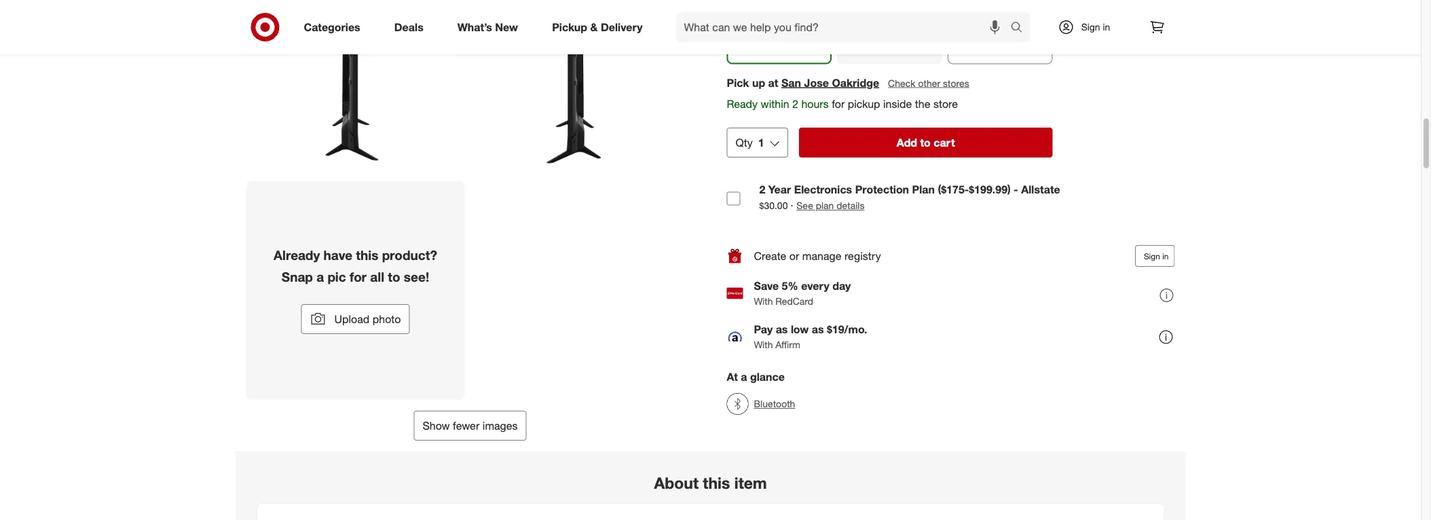 Task type: describe. For each thing, give the bounding box(es) containing it.
upload
[[334, 312, 370, 326]]

for inside already have this product? snap a pic for all to see!
[[350, 269, 367, 285]]

ready within 2 hours for pickup inside the store
[[727, 97, 958, 110]]

·
[[790, 199, 793, 212]]

jose
[[804, 76, 829, 89]]

glance
[[750, 370, 785, 383]]

5%
[[782, 280, 798, 293]]

at a glance
[[727, 370, 785, 383]]

day
[[832, 280, 851, 293]]

with inside pay as low as $19/mo. with affirm
[[754, 339, 773, 350]]

oakridge
[[832, 76, 879, 89]]

have
[[324, 247, 352, 263]]

all
[[370, 269, 384, 285]]

1 horizontal spatial for
[[832, 97, 845, 110]]

check other stores
[[888, 77, 969, 89]]

store
[[933, 97, 958, 110]]

pickup
[[848, 97, 880, 110]]

check other stores button
[[887, 76, 970, 91]]

pickup & delivery link
[[540, 12, 660, 42]]

1
[[758, 136, 764, 149]]

create
[[754, 249, 786, 263]]

snap
[[282, 269, 313, 285]]

a inside already have this product? snap a pic for all to see!
[[316, 269, 324, 285]]

1 vertical spatial 2
[[792, 97, 798, 110]]

what's new link
[[446, 12, 535, 42]]

other
[[918, 77, 940, 89]]

allstate
[[1021, 183, 1060, 196]]

at
[[768, 76, 778, 89]]

cart
[[934, 136, 955, 149]]

delivery inside pickup & delivery link
[[601, 20, 643, 34]]

pic
[[327, 269, 346, 285]]

show
[[423, 419, 450, 432]]

what's new
[[457, 20, 518, 34]]

this inside already have this product? snap a pic for all to see!
[[356, 247, 378, 263]]

add
[[897, 136, 917, 149]]

every
[[801, 280, 829, 293]]

bluetooth button
[[727, 389, 795, 419]]

item
[[734, 473, 767, 492]]

pickup for ready
[[736, 27, 771, 41]]

the
[[915, 97, 930, 110]]

about this item
[[654, 473, 767, 492]]

plan
[[912, 183, 935, 196]]

hisense 55&#34; class a6 series 4k uhd smart google tv - 55a6h4 -special purchase, 5 of 7 image
[[246, 0, 465, 171]]

pickup ready within 2 hours
[[736, 27, 812, 53]]

photo
[[373, 312, 401, 326]]

show fewer images button
[[414, 411, 527, 441]]

inside
[[883, 97, 912, 110]]

stores
[[943, 77, 969, 89]]

year
[[768, 183, 791, 196]]

sign in inside sign in link
[[1081, 21, 1110, 33]]

$19/mo.
[[827, 323, 867, 336]]

get
[[956, 43, 970, 53]]

1 vertical spatial ready
[[727, 97, 758, 110]]

2 inside pickup ready within 2 hours
[[785, 43, 789, 53]]

redcard
[[775, 295, 813, 307]]

ready inside pickup ready within 2 hours
[[736, 43, 759, 53]]

1 vertical spatial this
[[703, 473, 730, 492]]

categories
[[304, 20, 360, 34]]

nov
[[1007, 43, 1022, 53]]

see plan details button
[[796, 199, 864, 213]]

low
[[791, 323, 809, 336]]

deals
[[394, 20, 423, 34]]

details
[[837, 200, 864, 212]]

2 as from the left
[[812, 323, 824, 336]]

shipping
[[956, 27, 1002, 41]]

qty 1
[[736, 136, 764, 149]]

pay
[[754, 323, 773, 336]]

plan
[[816, 200, 834, 212]]

1 vertical spatial within
[[761, 97, 789, 110]]

$199.99)
[[969, 183, 1011, 196]]

san
[[781, 76, 801, 89]]

new
[[495, 20, 518, 34]]

what's
[[457, 20, 492, 34]]

electronics
[[794, 183, 852, 196]]



Task type: locate. For each thing, give the bounding box(es) containing it.
pick up at san jose oakridge
[[727, 76, 879, 89]]

up
[[752, 76, 765, 89]]

1 horizontal spatial sign
[[1144, 251, 1160, 261]]

already have this product? snap a pic for all to see!
[[274, 247, 437, 285]]

to inside button
[[920, 136, 931, 149]]

pickup for &
[[552, 20, 587, 34]]

1 horizontal spatial 2
[[785, 43, 789, 53]]

affirm
[[775, 339, 800, 350]]

pickup up up
[[736, 27, 771, 41]]

delivery right &
[[601, 20, 643, 34]]

delivery up oakridge
[[847, 28, 888, 41]]

save
[[754, 280, 779, 293]]

0 vertical spatial a
[[316, 269, 324, 285]]

pick
[[727, 76, 749, 89]]

a right at
[[741, 370, 747, 383]]

it
[[972, 43, 976, 53]]

sign inside button
[[1144, 251, 1160, 261]]

for down san jose oakridge button
[[832, 97, 845, 110]]

fewer
[[453, 419, 480, 432]]

create or manage registry
[[754, 249, 881, 263]]

sign in link
[[1046, 12, 1131, 42]]

for left all
[[350, 269, 367, 285]]

30
[[1024, 43, 1033, 53]]

0 horizontal spatial sign
[[1081, 21, 1100, 33]]

1 vertical spatial a
[[741, 370, 747, 383]]

1 vertical spatial for
[[350, 269, 367, 285]]

1 horizontal spatial to
[[920, 136, 931, 149]]

this left item
[[703, 473, 730, 492]]

1 vertical spatial with
[[754, 339, 773, 350]]

ready down pick
[[727, 97, 758, 110]]

hours up pick up at san jose oakridge
[[791, 43, 812, 53]]

pickup left &
[[552, 20, 587, 34]]

by
[[979, 43, 987, 53]]

as
[[776, 323, 788, 336], [812, 323, 824, 336]]

see!
[[404, 269, 429, 285]]

0 vertical spatial this
[[356, 247, 378, 263]]

thu,
[[990, 43, 1005, 53]]

0 vertical spatial sign
[[1081, 21, 1100, 33]]

delivery
[[601, 20, 643, 34], [847, 28, 888, 41]]

with down save at bottom
[[754, 295, 773, 307]]

to right all
[[388, 269, 400, 285]]

with
[[754, 295, 773, 307], [754, 339, 773, 350]]

$30.00
[[759, 200, 788, 212]]

None checkbox
[[727, 192, 740, 206]]

2 up san
[[785, 43, 789, 53]]

1 horizontal spatial sign in
[[1144, 251, 1169, 261]]

2 down san
[[792, 97, 798, 110]]

pickup inside pickup & delivery link
[[552, 20, 587, 34]]

pickup inside pickup ready within 2 hours
[[736, 27, 771, 41]]

1 horizontal spatial in
[[1162, 251, 1169, 261]]

within down at
[[761, 97, 789, 110]]

with down pay
[[754, 339, 773, 350]]

1 vertical spatial sign in
[[1144, 251, 1169, 261]]

2 inside 2 year electronics protection plan ($175-$199.99) - allstate $30.00 · see plan details
[[759, 183, 765, 196]]

1 horizontal spatial a
[[741, 370, 747, 383]]

protection
[[855, 183, 909, 196]]

0 horizontal spatial 2
[[759, 183, 765, 196]]

about
[[654, 473, 699, 492]]

0 vertical spatial hours
[[791, 43, 812, 53]]

delivery inside delivery button
[[847, 28, 888, 41]]

2 vertical spatial 2
[[759, 183, 765, 196]]

qty
[[736, 136, 753, 149]]

add to cart
[[897, 136, 955, 149]]

sign in
[[1081, 21, 1110, 33], [1144, 251, 1169, 261]]

0 horizontal spatial sign in
[[1081, 21, 1110, 33]]

save 5% every day with redcard
[[754, 280, 851, 307]]

a left pic
[[316, 269, 324, 285]]

0 horizontal spatial as
[[776, 323, 788, 336]]

a
[[316, 269, 324, 285], [741, 370, 747, 383]]

at
[[727, 370, 738, 383]]

search
[[1004, 22, 1037, 35]]

delivery button
[[837, 1, 942, 64]]

What can we help you find? suggestions appear below search field
[[676, 12, 1014, 42]]

hours down jose
[[801, 97, 829, 110]]

0 vertical spatial in
[[1103, 21, 1110, 33]]

hisense 55&#34; class a6 series 4k uhd smart google tv - 55a6h4 -special purchase, 6 of 7 image
[[476, 0, 694, 171]]

within inside pickup ready within 2 hours
[[761, 43, 782, 53]]

check
[[888, 77, 915, 89]]

1 vertical spatial sign
[[1144, 251, 1160, 261]]

0 horizontal spatial delivery
[[601, 20, 643, 34]]

shipping get it by thu, nov 30
[[956, 27, 1033, 53]]

registry
[[844, 249, 881, 263]]

hours
[[791, 43, 812, 53], [801, 97, 829, 110]]

add to cart button
[[799, 128, 1053, 158]]

sign in button
[[1135, 245, 1175, 267]]

($175-
[[938, 183, 969, 196]]

within up at
[[761, 43, 782, 53]]

hours inside pickup ready within 2 hours
[[791, 43, 812, 53]]

manage
[[802, 249, 841, 263]]

0 vertical spatial 2
[[785, 43, 789, 53]]

0 vertical spatial with
[[754, 295, 773, 307]]

sign in inside sign in button
[[1144, 251, 1169, 261]]

1 horizontal spatial as
[[812, 323, 824, 336]]

bluetooth
[[754, 398, 795, 410]]

pickup & delivery
[[552, 20, 643, 34]]

image gallery element
[[246, 0, 694, 441]]

2
[[785, 43, 789, 53], [792, 97, 798, 110], [759, 183, 765, 196]]

deals link
[[383, 12, 440, 42]]

2 with from the top
[[754, 339, 773, 350]]

1 horizontal spatial this
[[703, 473, 730, 492]]

0 horizontal spatial this
[[356, 247, 378, 263]]

san jose oakridge button
[[781, 75, 879, 91]]

upload photo
[[334, 312, 401, 326]]

this up all
[[356, 247, 378, 263]]

already
[[274, 247, 320, 263]]

0 horizontal spatial to
[[388, 269, 400, 285]]

0 horizontal spatial pickup
[[552, 20, 587, 34]]

search button
[[1004, 12, 1037, 45]]

show fewer images
[[423, 419, 518, 432]]

1 as from the left
[[776, 323, 788, 336]]

1 vertical spatial in
[[1162, 251, 1169, 261]]

to inside already have this product? snap a pic for all to see!
[[388, 269, 400, 285]]

0 vertical spatial to
[[920, 136, 931, 149]]

see
[[796, 200, 813, 212]]

with inside save 5% every day with redcard
[[754, 295, 773, 307]]

1 horizontal spatial pickup
[[736, 27, 771, 41]]

&
[[590, 20, 598, 34]]

0 horizontal spatial in
[[1103, 21, 1110, 33]]

in
[[1103, 21, 1110, 33], [1162, 251, 1169, 261]]

1 vertical spatial hours
[[801, 97, 829, 110]]

0 horizontal spatial for
[[350, 269, 367, 285]]

or
[[789, 249, 799, 263]]

2 horizontal spatial 2
[[792, 97, 798, 110]]

images
[[483, 419, 518, 432]]

upload photo button
[[301, 304, 410, 334]]

0 vertical spatial ready
[[736, 43, 759, 53]]

as up affirm
[[776, 323, 788, 336]]

as right the low
[[812, 323, 824, 336]]

product?
[[382, 247, 437, 263]]

ready up pick
[[736, 43, 759, 53]]

2 left 'year'
[[759, 183, 765, 196]]

0 vertical spatial within
[[761, 43, 782, 53]]

0 vertical spatial for
[[832, 97, 845, 110]]

in inside button
[[1162, 251, 1169, 261]]

1 vertical spatial to
[[388, 269, 400, 285]]

ready
[[736, 43, 759, 53], [727, 97, 758, 110]]

0 horizontal spatial a
[[316, 269, 324, 285]]

within
[[761, 43, 782, 53], [761, 97, 789, 110]]

2 year electronics protection plan ($175-$199.99) - allstate $30.00 · see plan details
[[759, 183, 1060, 212]]

categories link
[[292, 12, 377, 42]]

1 horizontal spatial delivery
[[847, 28, 888, 41]]

to right add
[[920, 136, 931, 149]]

-
[[1014, 183, 1018, 196]]

for
[[832, 97, 845, 110], [350, 269, 367, 285]]

pay as low as $19/mo. with affirm
[[754, 323, 867, 350]]

1 with from the top
[[754, 295, 773, 307]]

0 vertical spatial sign in
[[1081, 21, 1110, 33]]



Task type: vqa. For each thing, say whether or not it's contained in the screenshot.
'&' within Cough & Cold link
no



